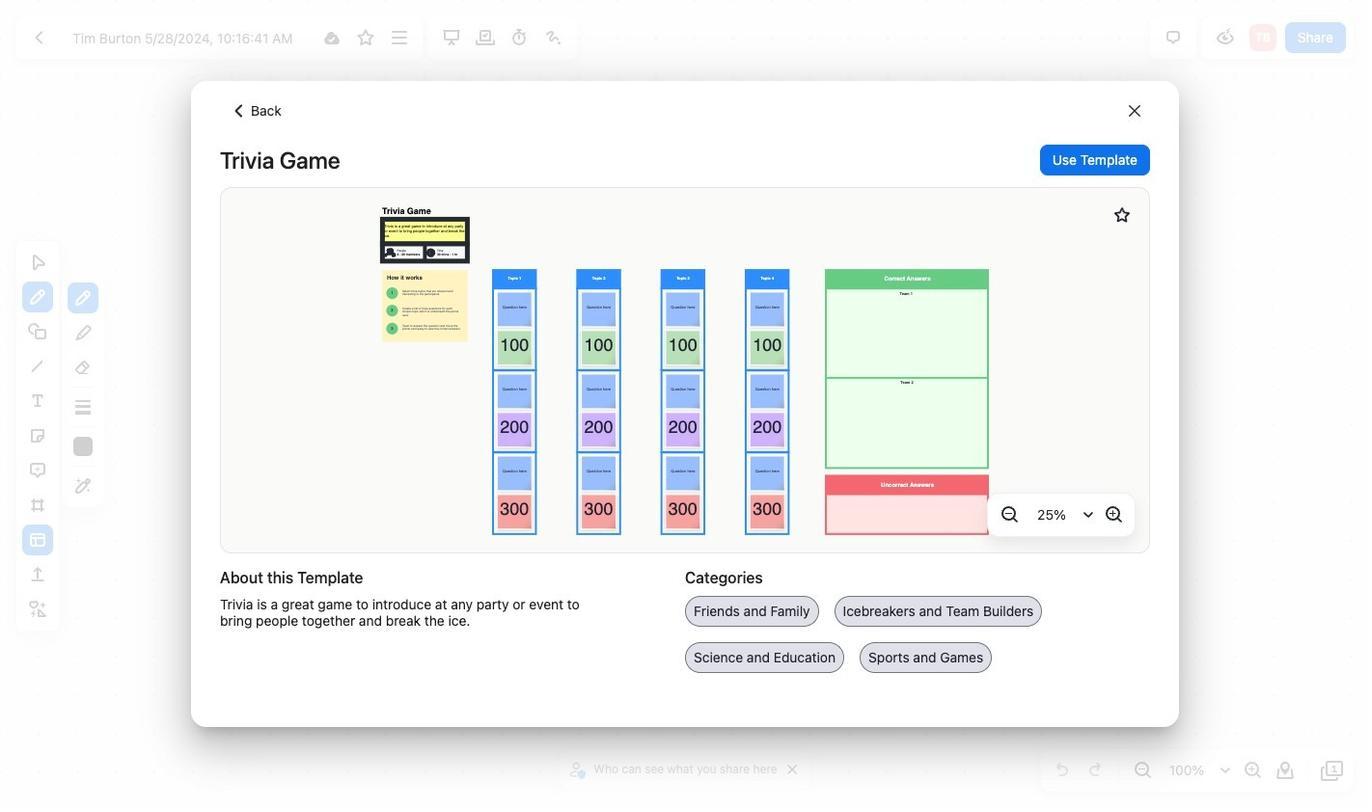 Task type: locate. For each thing, give the bounding box(es) containing it.
close image
[[1129, 105, 1141, 117], [788, 765, 798, 775]]

zoom out image
[[998, 503, 1021, 527], [1131, 759, 1154, 783]]

1 horizontal spatial close image
[[1129, 105, 1141, 117]]

0 horizontal spatial zoom out image
[[998, 503, 1021, 527]]

list
[[1248, 22, 1279, 53]]

vote image
[[474, 26, 497, 49]]

color menu item
[[73, 437, 93, 456]]

tooltip
[[61, 276, 105, 509]]

star this whiteboard image
[[1112, 204, 1133, 226]]

zoom in image
[[1241, 759, 1264, 783]]

0 vertical spatial zoom out image
[[998, 503, 1021, 527]]

1 horizontal spatial zoom out image
[[1131, 759, 1154, 783]]

more options image
[[388, 26, 411, 49]]

laser image
[[542, 26, 565, 49]]

0 horizontal spatial close image
[[788, 765, 798, 775]]

presentation image
[[440, 26, 463, 49]]

1 vertical spatial zoom out image
[[1131, 759, 1154, 783]]

1 vertical spatial close image
[[788, 765, 798, 775]]



Task type: describe. For each thing, give the bounding box(es) containing it.
dashboard image
[[28, 26, 51, 49]]

timer image
[[508, 26, 531, 49]]

0 vertical spatial close image
[[1129, 105, 1141, 117]]

comment panel image
[[1162, 26, 1185, 49]]

Document name text field
[[58, 22, 313, 53]]

zoom in image
[[1102, 503, 1125, 527]]

pages image
[[1321, 759, 1344, 783]]

tim burton list item
[[1248, 22, 1279, 53]]



Task type: vqa. For each thing, say whether or not it's contained in the screenshot.
Dashboard icon
yes



